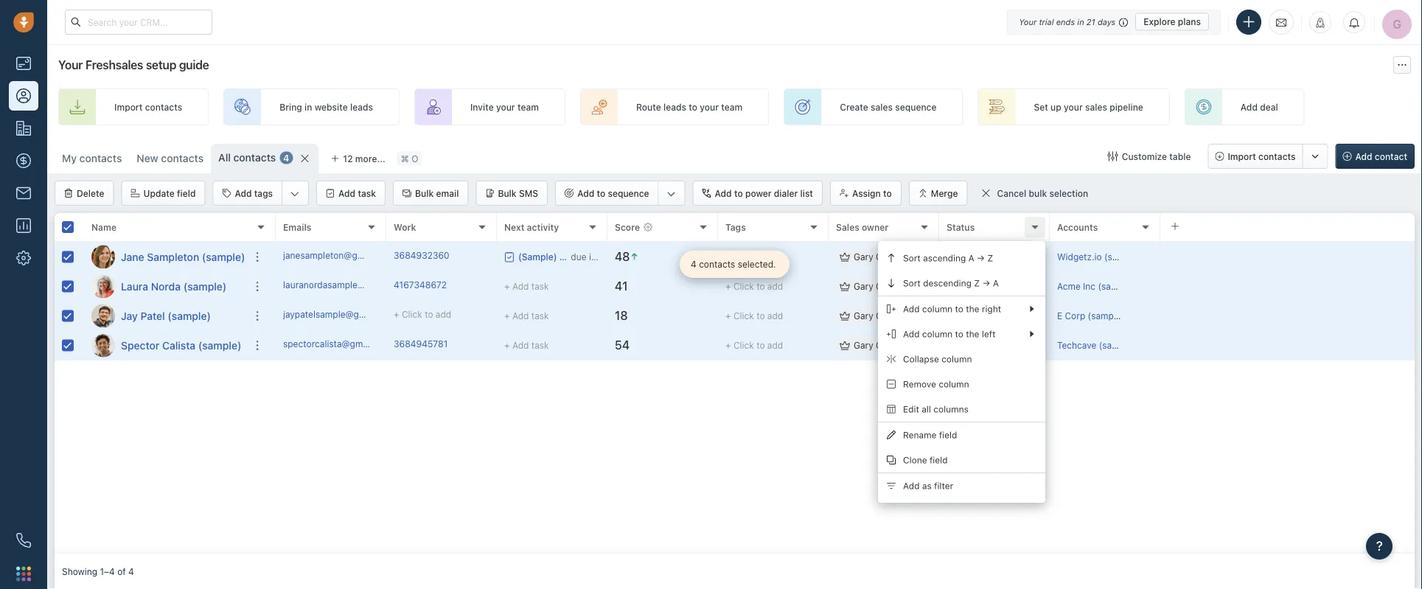 Task type: describe. For each thing, give the bounding box(es) containing it.
assign to button
[[830, 181, 902, 206]]

3684932360
[[394, 250, 450, 261]]

2 sales from the left
[[1086, 102, 1108, 112]]

add as filter
[[904, 481, 954, 491]]

acme inc (sample)
[[1058, 281, 1135, 292]]

phone element
[[9, 526, 38, 555]]

3684932360 link
[[394, 249, 450, 265]]

row group containing jane sampleton (sample)
[[55, 243, 276, 361]]

left
[[982, 329, 996, 339]]

website
[[315, 102, 348, 112]]

create sales sequence
[[840, 102, 937, 112]]

z inside sort descending z → a menu item
[[975, 278, 980, 288]]

press space to deselect this row. row containing 48
[[276, 243, 1415, 272]]

remove column menu item
[[878, 372, 1046, 397]]

click for 41
[[734, 281, 754, 292]]

janesampleton@gmail.com 3684932360
[[283, 250, 450, 261]]

contacts down setup
[[145, 102, 182, 112]]

invite your team
[[471, 102, 539, 112]]

+ click to add for 41
[[726, 281, 783, 292]]

selection
[[1050, 188, 1089, 199]]

container_wx8msf4aqz5i3rn1 image for 41
[[840, 281, 850, 292]]

add column to the right
[[904, 304, 1002, 314]]

click for 18
[[734, 311, 754, 321]]

deal
[[1261, 102, 1279, 112]]

1 container_wx8msf4aqz5i3rn1 image from the top
[[840, 252, 850, 262]]

up
[[1051, 102, 1062, 112]]

name row
[[55, 213, 276, 243]]

list
[[801, 188, 814, 198]]

angle down image
[[667, 187, 676, 201]]

angle down image
[[291, 187, 300, 201]]

spectorcalista@gmail.com link
[[283, 338, 393, 353]]

freshworks switcher image
[[16, 567, 31, 581]]

route leads to your team
[[636, 102, 743, 112]]

contacts right "my"
[[79, 152, 122, 164]]

container_wx8msf4aqz5i3rn1 image for cancel bulk selection
[[981, 188, 992, 198]]

acme
[[1058, 281, 1081, 292]]

→ for a
[[983, 278, 991, 288]]

sort for sort ascending a → z
[[904, 253, 921, 263]]

jane sampleton (sample) link
[[121, 250, 245, 264]]

press space to deselect this row. row containing jane sampleton (sample)
[[55, 243, 276, 272]]

your inside the route leads to your team link
[[700, 102, 719, 112]]

edit all columns menu item
[[878, 397, 1046, 422]]

(sample) for laura norda (sample)
[[183, 280, 227, 292]]

column for collapse column
[[942, 354, 972, 364]]

2 team from the left
[[722, 102, 743, 112]]

to inside group
[[597, 188, 606, 198]]

orlando for 54
[[876, 340, 909, 351]]

4167348672 link
[[394, 279, 447, 294]]

e
[[1058, 311, 1063, 321]]

gary for 18
[[854, 311, 874, 321]]

lauranordasample@gmail.com
[[283, 280, 409, 290]]

add to power dialer list button
[[693, 181, 823, 206]]

48
[[615, 250, 630, 264]]

bring
[[280, 102, 302, 112]]

orlando for 41
[[876, 281, 909, 292]]

jay patel (sample) link
[[121, 309, 211, 323]]

gary orlando for 18
[[854, 311, 909, 321]]

spectorcalista@gmail.com
[[283, 339, 393, 349]]

4 contacts selected.
[[691, 259, 776, 270]]

invite
[[471, 102, 494, 112]]

add for add column to the left
[[904, 329, 920, 339]]

1 vertical spatial 4
[[691, 259, 697, 270]]

cell for 18
[[1161, 302, 1415, 330]]

container_wx8msf4aqz5i3rn1 image for 54
[[840, 340, 850, 351]]

new for new
[[963, 252, 982, 262]]

rename
[[904, 430, 937, 440]]

status
[[947, 222, 975, 232]]

email
[[436, 188, 459, 198]]

all contacts link
[[218, 150, 276, 165]]

name column header
[[84, 213, 276, 243]]

new contacts
[[137, 152, 204, 164]]

customize table button
[[1099, 144, 1201, 169]]

1 orlando from the top
[[876, 252, 909, 262]]

edit
[[904, 404, 920, 414]]

cell for 41
[[1161, 272, 1415, 301]]

jane
[[121, 251, 144, 263]]

assign to
[[853, 188, 892, 198]]

freshsales
[[85, 58, 143, 72]]

1 sales from the left
[[871, 102, 893, 112]]

sms
[[519, 188, 539, 198]]

1 gary from the top
[[854, 252, 874, 262]]

(sample) for jane sampleton (sample)
[[202, 251, 245, 263]]

add for 41
[[768, 281, 783, 292]]

sort descending z → a menu item
[[878, 271, 1046, 296]]

add tags button
[[213, 181, 282, 205]]

1 qualified from the top
[[963, 281, 1000, 292]]

add for 54
[[768, 340, 783, 351]]

field for update field
[[177, 188, 196, 198]]

add for add to sequence
[[578, 188, 595, 198]]

create
[[840, 102, 869, 112]]

(sample) for e corp (sample)
[[1088, 311, 1125, 321]]

update field button
[[121, 181, 205, 206]]

update field
[[143, 188, 196, 198]]

all
[[218, 152, 231, 164]]

spector
[[121, 339, 160, 351]]

widgetz.io (sample) link
[[1058, 252, 1142, 262]]

click for 54
[[734, 340, 754, 351]]

column for add column to the right
[[923, 304, 953, 314]]

1 cell from the top
[[1161, 243, 1415, 271]]

add for add contact
[[1356, 151, 1373, 162]]

add as filter menu item
[[878, 474, 1046, 499]]

add task button
[[316, 181, 386, 206]]

bulk for bulk email
[[415, 188, 434, 198]]

assign
[[853, 188, 881, 198]]

the for right
[[966, 304, 980, 314]]

add for 18
[[768, 311, 783, 321]]

1 leads from the left
[[350, 102, 373, 112]]

gary orlando for 54
[[854, 340, 909, 351]]

import contacts for the import contacts button
[[1228, 151, 1296, 162]]

task for 54
[[532, 340, 549, 351]]

(sample) for acme inc (sample)
[[1099, 281, 1135, 292]]

work
[[394, 222, 416, 232]]

gary for 54
[[854, 340, 874, 351]]

bulk email button
[[393, 181, 469, 206]]

sort descending z → a
[[904, 278, 999, 288]]

sort ascending a → z
[[904, 253, 994, 263]]

+ add task for 41
[[505, 281, 549, 292]]

add task
[[339, 188, 376, 198]]

import for "import contacts" link
[[114, 102, 143, 112]]

contacts inside button
[[1259, 151, 1296, 162]]

import contacts for "import contacts" link
[[114, 102, 182, 112]]

contacts up update field
[[161, 152, 204, 164]]

delete
[[77, 188, 104, 198]]

container_wx8msf4aqz5i3rn1 image for 18
[[840, 311, 850, 321]]

techcave
[[1058, 340, 1097, 351]]

clone
[[904, 455, 928, 465]]

add to sequence group
[[555, 181, 686, 206]]

Search your CRM... text field
[[65, 10, 212, 35]]

new for new contacts
[[137, 152, 158, 164]]

clone field menu item
[[878, 448, 1046, 473]]

1 gary orlando from the top
[[854, 252, 909, 262]]

jaypatelsample@gmail.com + click to add
[[283, 309, 452, 320]]

press space to deselect this row. row containing spector calista (sample)
[[55, 331, 276, 361]]

3684945781
[[394, 339, 448, 349]]

laura norda (sample)
[[121, 280, 227, 292]]

collapse
[[904, 354, 940, 364]]

2 vertical spatial container_wx8msf4aqz5i3rn1 image
[[505, 252, 515, 262]]

12 more...
[[343, 153, 386, 164]]

calista
[[162, 339, 196, 351]]

guide
[[179, 58, 209, 72]]

41
[[615, 279, 628, 293]]

janesampleton@gmail.com
[[283, 250, 395, 261]]

set
[[1034, 102, 1049, 112]]

setup
[[146, 58, 176, 72]]

1 horizontal spatial in
[[1078, 17, 1085, 27]]

bulk sms
[[498, 188, 539, 198]]

0 horizontal spatial in
[[305, 102, 312, 112]]

customize table
[[1122, 151, 1191, 162]]

add contact button
[[1336, 144, 1415, 169]]

days
[[1098, 17, 1116, 27]]

s image
[[91, 334, 115, 357]]

⌘
[[401, 153, 409, 164]]

import contacts group
[[1208, 144, 1329, 169]]



Task type: locate. For each thing, give the bounding box(es) containing it.
import inside "import contacts" link
[[114, 102, 143, 112]]

1 horizontal spatial z
[[988, 253, 994, 263]]

bulk left sms
[[498, 188, 517, 198]]

(sample) inside "link"
[[168, 310, 211, 322]]

column up the columns
[[939, 379, 970, 389]]

columns
[[934, 404, 969, 414]]

plans
[[1179, 17, 1202, 27]]

1 team from the left
[[518, 102, 539, 112]]

0 horizontal spatial container_wx8msf4aqz5i3rn1 image
[[505, 252, 515, 262]]

add contact
[[1356, 151, 1408, 162]]

2 + click to add from the top
[[726, 281, 783, 292]]

3 gary orlando from the top
[[854, 311, 909, 321]]

orlando for 18
[[876, 311, 909, 321]]

0 vertical spatial a
[[969, 253, 975, 263]]

+ click to add
[[726, 252, 783, 262], [726, 281, 783, 292], [726, 311, 783, 321], [726, 340, 783, 351]]

(sample) right the corp
[[1088, 311, 1125, 321]]

(sample) right sampleton
[[202, 251, 245, 263]]

2 horizontal spatial 4
[[691, 259, 697, 270]]

sales right create
[[871, 102, 893, 112]]

all
[[922, 404, 932, 414]]

1 horizontal spatial import
[[1228, 151, 1257, 162]]

0 horizontal spatial team
[[518, 102, 539, 112]]

bulk for bulk sms
[[498, 188, 517, 198]]

gary orlando
[[854, 252, 909, 262], [854, 281, 909, 292], [854, 311, 909, 321], [854, 340, 909, 351]]

your
[[496, 102, 515, 112], [700, 102, 719, 112], [1064, 102, 1083, 112]]

column inside collapse column menu item
[[942, 354, 972, 364]]

add column to the left
[[904, 329, 996, 339]]

2 j image from the top
[[91, 304, 115, 328]]

collapse column menu item
[[878, 347, 1046, 372]]

→ up sort descending z → a menu item at the right of the page
[[977, 253, 985, 263]]

column for add column to the left
[[923, 329, 953, 339]]

import inside button
[[1228, 151, 1257, 162]]

j image left jay
[[91, 304, 115, 328]]

4 right all contacts link
[[283, 153, 289, 163]]

+ add task
[[505, 281, 549, 292], [505, 311, 549, 321], [505, 340, 549, 351]]

2 your from the left
[[700, 102, 719, 112]]

phone image
[[16, 533, 31, 548]]

showing 1–4 of 4
[[62, 566, 134, 577]]

bulk sms button
[[476, 181, 548, 206]]

(sample) right inc
[[1099, 281, 1135, 292]]

add tags group
[[213, 181, 309, 206]]

2 leads from the left
[[664, 102, 687, 112]]

contact
[[1375, 151, 1408, 162]]

sort left ascending at the right top of page
[[904, 253, 921, 263]]

the for left
[[966, 329, 980, 339]]

12 more... button
[[323, 148, 394, 169]]

j image
[[91, 245, 115, 269], [91, 304, 115, 328]]

4 orlando from the top
[[876, 340, 909, 351]]

2 sort from the top
[[904, 278, 921, 288]]

21
[[1087, 17, 1096, 27]]

(sample) down e corp (sample)
[[1099, 340, 1136, 351]]

all contacts 4
[[218, 152, 289, 164]]

patel
[[141, 310, 165, 322]]

+ click to add for 18
[[726, 311, 783, 321]]

4 gary from the top
[[854, 340, 874, 351]]

filter
[[935, 481, 954, 491]]

container_wx8msf4aqz5i3rn1 image inside customize table 'button'
[[1108, 151, 1119, 162]]

18
[[615, 309, 628, 323]]

container_wx8msf4aqz5i3rn1 image
[[840, 252, 850, 262], [840, 281, 850, 292], [840, 311, 850, 321], [840, 340, 850, 351]]

4167348672
[[394, 280, 447, 290]]

press space to deselect this row. row containing 41
[[276, 272, 1415, 302]]

new
[[137, 152, 158, 164], [963, 252, 982, 262]]

2 vertical spatial + add task
[[505, 340, 549, 351]]

j image left jane
[[91, 245, 115, 269]]

0 horizontal spatial import contacts
[[114, 102, 182, 112]]

field down the columns
[[940, 430, 958, 440]]

field right "update"
[[177, 188, 196, 198]]

4 right of
[[128, 566, 134, 577]]

2 the from the top
[[966, 329, 980, 339]]

0 horizontal spatial sales
[[871, 102, 893, 112]]

remove
[[904, 379, 937, 389]]

unqualified
[[963, 311, 1011, 321]]

(sample) up spector calista (sample)
[[168, 310, 211, 322]]

0 horizontal spatial a
[[969, 253, 975, 263]]

field right the clone
[[930, 455, 948, 465]]

add inside group
[[235, 188, 252, 198]]

import down add deal link
[[1228, 151, 1257, 162]]

clone field
[[904, 455, 948, 465]]

4 left 'selected.'
[[691, 259, 697, 270]]

→ inside sort descending z → a menu item
[[983, 278, 991, 288]]

showing
[[62, 566, 97, 577]]

import contacts button
[[1208, 144, 1304, 169]]

4 inside all contacts 4
[[283, 153, 289, 163]]

container_wx8msf4aqz5i3rn1 image left the cancel
[[981, 188, 992, 198]]

sequence up score
[[608, 188, 650, 198]]

0 vertical spatial j image
[[91, 245, 115, 269]]

2 orlando from the top
[[876, 281, 909, 292]]

laura norda (sample) link
[[121, 279, 227, 294]]

1 horizontal spatial sequence
[[896, 102, 937, 112]]

0 vertical spatial 4
[[283, 153, 289, 163]]

my
[[62, 152, 77, 164]]

import down your freshsales setup guide
[[114, 102, 143, 112]]

bring in website leads
[[280, 102, 373, 112]]

3 cell from the top
[[1161, 302, 1415, 330]]

12
[[343, 153, 353, 164]]

jane sampleton (sample)
[[121, 251, 245, 263]]

add inside menu item
[[904, 481, 920, 491]]

0 vertical spatial →
[[977, 253, 985, 263]]

grid
[[55, 212, 1415, 554]]

edit all columns
[[904, 404, 969, 414]]

+ click to add for 54
[[726, 340, 783, 351]]

3 container_wx8msf4aqz5i3rn1 image from the top
[[840, 311, 850, 321]]

54
[[615, 338, 630, 352]]

invite your team link
[[414, 89, 566, 125]]

your inside the set up your sales pipeline link
[[1064, 102, 1083, 112]]

1 the from the top
[[966, 304, 980, 314]]

→ up right
[[983, 278, 991, 288]]

score
[[615, 222, 640, 232]]

power
[[746, 188, 772, 198]]

jaypatelsample@gmail.com
[[283, 309, 396, 320]]

press space to deselect this row. row containing 18
[[276, 302, 1415, 331]]

2 gary orlando from the top
[[854, 281, 909, 292]]

add for add tags
[[235, 188, 252, 198]]

1 vertical spatial import
[[1228, 151, 1257, 162]]

1 horizontal spatial import contacts
[[1228, 151, 1296, 162]]

field for rename field
[[940, 430, 958, 440]]

sequence
[[896, 102, 937, 112], [608, 188, 650, 198]]

2 horizontal spatial container_wx8msf4aqz5i3rn1 image
[[1108, 151, 1119, 162]]

customize
[[1122, 151, 1168, 162]]

norda
[[151, 280, 181, 292]]

1 vertical spatial field
[[940, 430, 958, 440]]

0 vertical spatial z
[[988, 253, 994, 263]]

2 vertical spatial 4
[[128, 566, 134, 577]]

a up right
[[993, 278, 999, 288]]

tags
[[726, 222, 746, 232]]

menu
[[878, 241, 1046, 503]]

1 horizontal spatial 4
[[283, 153, 289, 163]]

0 horizontal spatial bulk
[[415, 188, 434, 198]]

merge
[[931, 188, 958, 198]]

import for the import contacts button
[[1228, 151, 1257, 162]]

leads right the route
[[664, 102, 687, 112]]

owner
[[862, 222, 889, 232]]

1 bulk from the left
[[415, 188, 434, 198]]

sort for sort descending z → a
[[904, 278, 921, 288]]

2 + add task from the top
[[505, 311, 549, 321]]

cell
[[1161, 243, 1415, 271], [1161, 272, 1415, 301], [1161, 302, 1415, 330], [1161, 331, 1415, 360]]

z up sort descending z → a menu item at the right of the page
[[988, 253, 994, 263]]

a
[[969, 253, 975, 263], [993, 278, 999, 288]]

1 j image from the top
[[91, 245, 115, 269]]

z down sort ascending a → z menu item
[[975, 278, 980, 288]]

3 + add task from the top
[[505, 340, 549, 351]]

0 vertical spatial the
[[966, 304, 980, 314]]

a right ascending at the right top of page
[[969, 253, 975, 263]]

add for add column to the right
[[904, 304, 920, 314]]

in right bring
[[305, 102, 312, 112]]

add for add task
[[339, 188, 356, 198]]

1 horizontal spatial bulk
[[498, 188, 517, 198]]

0 vertical spatial container_wx8msf4aqz5i3rn1 image
[[1108, 151, 1119, 162]]

sort inside sort descending z → a menu item
[[904, 278, 921, 288]]

1 sort from the top
[[904, 253, 921, 263]]

explore plans link
[[1136, 13, 1210, 31]]

2 bulk from the left
[[498, 188, 517, 198]]

0 vertical spatial qualified
[[963, 281, 1000, 292]]

0 vertical spatial your
[[1019, 17, 1037, 27]]

create sales sequence link
[[784, 89, 964, 125]]

1 + add task from the top
[[505, 281, 549, 292]]

1 vertical spatial your
[[58, 58, 83, 72]]

0 horizontal spatial import
[[114, 102, 143, 112]]

bulk left email
[[415, 188, 434, 198]]

1 vertical spatial j image
[[91, 304, 115, 328]]

field inside button
[[177, 188, 196, 198]]

sort left descending
[[904, 278, 921, 288]]

1 vertical spatial container_wx8msf4aqz5i3rn1 image
[[981, 188, 992, 198]]

grid containing 48
[[55, 212, 1415, 554]]

team
[[518, 102, 539, 112], [722, 102, 743, 112]]

gary for 41
[[854, 281, 874, 292]]

sequence inside button
[[608, 188, 650, 198]]

4 container_wx8msf4aqz5i3rn1 image from the top
[[840, 340, 850, 351]]

1 vertical spatial + add task
[[505, 311, 549, 321]]

(sample) up acme inc (sample) link
[[1105, 252, 1142, 262]]

0 vertical spatial import
[[114, 102, 143, 112]]

sales left pipeline
[[1086, 102, 1108, 112]]

the
[[966, 304, 980, 314], [966, 329, 980, 339]]

new inside press space to deselect this row. row
[[963, 252, 982, 262]]

2 vertical spatial field
[[930, 455, 948, 465]]

0 vertical spatial sort
[[904, 253, 921, 263]]

1 vertical spatial sequence
[[608, 188, 650, 198]]

sequence right create
[[896, 102, 937, 112]]

add for add to power dialer list
[[715, 188, 732, 198]]

task for 18
[[532, 311, 549, 321]]

import contacts down setup
[[114, 102, 182, 112]]

2 gary from the top
[[854, 281, 874, 292]]

1 horizontal spatial your
[[700, 102, 719, 112]]

0 vertical spatial + add task
[[505, 281, 549, 292]]

add for add as filter
[[904, 481, 920, 491]]

in
[[1078, 17, 1085, 27], [305, 102, 312, 112]]

0 horizontal spatial your
[[496, 102, 515, 112]]

bulk
[[1029, 188, 1048, 199]]

2 horizontal spatial your
[[1064, 102, 1083, 112]]

3 your from the left
[[1064, 102, 1083, 112]]

1 horizontal spatial sales
[[1086, 102, 1108, 112]]

+ add task for 54
[[505, 340, 549, 351]]

1 your from the left
[[496, 102, 515, 112]]

+ add task for 18
[[505, 311, 549, 321]]

your right invite
[[496, 102, 515, 112]]

row group
[[55, 243, 276, 361], [276, 243, 1415, 361]]

sort ascending a → z menu item
[[878, 246, 1046, 271]]

press space to deselect this row. row containing 54
[[276, 331, 1415, 361]]

route
[[636, 102, 661, 112]]

0 vertical spatial sequence
[[896, 102, 937, 112]]

spector calista (sample)
[[121, 339, 241, 351]]

new up "update"
[[137, 152, 158, 164]]

(sample) for spector calista (sample)
[[198, 339, 241, 351]]

1 vertical spatial in
[[305, 102, 312, 112]]

column for remove column
[[939, 379, 970, 389]]

add deal
[[1241, 102, 1279, 112]]

your left freshsales
[[58, 58, 83, 72]]

add inside button
[[1356, 151, 1373, 162]]

cell for 54
[[1161, 331, 1415, 360]]

container_wx8msf4aqz5i3rn1 image down next
[[505, 252, 515, 262]]

of
[[117, 566, 126, 577]]

0 vertical spatial field
[[177, 188, 196, 198]]

sort inside sort ascending a → z menu item
[[904, 253, 921, 263]]

add inside group
[[578, 188, 595, 198]]

0 vertical spatial in
[[1078, 17, 1085, 27]]

1 vertical spatial qualified
[[963, 340, 1000, 351]]

1 horizontal spatial team
[[722, 102, 743, 112]]

3 gary from the top
[[854, 311, 874, 321]]

1 vertical spatial z
[[975, 278, 980, 288]]

widgetz.io
[[1058, 252, 1102, 262]]

contacts inside grid
[[699, 259, 736, 270]]

laura
[[121, 280, 148, 292]]

1 + click to add from the top
[[726, 252, 783, 262]]

task inside button
[[358, 188, 376, 198]]

1 row group from the left
[[55, 243, 276, 361]]

activity
[[527, 222, 559, 232]]

your for your trial ends in 21 days
[[1019, 17, 1037, 27]]

route leads to your team link
[[580, 89, 769, 125]]

new up sort descending z → a menu item at the right of the page
[[963, 252, 982, 262]]

l image
[[91, 275, 115, 298]]

contacts right all
[[234, 152, 276, 164]]

field for clone field
[[930, 455, 948, 465]]

janesampleton@gmail.com link
[[283, 249, 395, 265]]

0 horizontal spatial z
[[975, 278, 980, 288]]

cancel
[[998, 188, 1027, 199]]

column inside remove column menu item
[[939, 379, 970, 389]]

remove column
[[904, 379, 970, 389]]

add to sequence button
[[556, 181, 658, 205]]

(sample) down jane sampleton (sample) link
[[183, 280, 227, 292]]

column up remove column menu item
[[942, 354, 972, 364]]

1 vertical spatial the
[[966, 329, 980, 339]]

contacts left 'selected.'
[[699, 259, 736, 270]]

my contacts
[[62, 152, 122, 164]]

techcave (sample) link
[[1058, 340, 1136, 351]]

qualified down left
[[963, 340, 1000, 351]]

4 + click to add from the top
[[726, 340, 783, 351]]

in left 21
[[1078, 17, 1085, 27]]

1 vertical spatial import contacts
[[1228, 151, 1296, 162]]

the left right
[[966, 304, 980, 314]]

0 horizontal spatial 4
[[128, 566, 134, 577]]

1 vertical spatial →
[[983, 278, 991, 288]]

table
[[1170, 151, 1191, 162]]

1 vertical spatial a
[[993, 278, 999, 288]]

→ inside sort ascending a → z menu item
[[977, 253, 985, 263]]

rename field
[[904, 430, 958, 440]]

update
[[143, 188, 175, 198]]

3 + click to add from the top
[[726, 311, 783, 321]]

1 horizontal spatial your
[[1019, 17, 1037, 27]]

sampleton
[[147, 251, 199, 263]]

o
[[412, 153, 419, 164]]

press space to deselect this row. row containing jay patel (sample)
[[55, 302, 276, 331]]

press space to deselect this row. row
[[55, 243, 276, 272], [276, 243, 1415, 272], [55, 272, 276, 302], [276, 272, 1415, 302], [55, 302, 276, 331], [276, 302, 1415, 331], [55, 331, 276, 361], [276, 331, 1415, 361]]

jay
[[121, 310, 138, 322]]

container_wx8msf4aqz5i3rn1 image for customize table
[[1108, 151, 1119, 162]]

sequence for add to sequence
[[608, 188, 650, 198]]

2 qualified from the top
[[963, 340, 1000, 351]]

3 orlando from the top
[[876, 311, 909, 321]]

4 gary orlando from the top
[[854, 340, 909, 351]]

the left left
[[966, 329, 980, 339]]

accounts
[[1058, 222, 1098, 232]]

leads right website
[[350, 102, 373, 112]]

(sample) for jay patel (sample)
[[168, 310, 211, 322]]

your inside invite your team link
[[496, 102, 515, 112]]

0 vertical spatial import contacts
[[114, 102, 182, 112]]

your left trial
[[1019, 17, 1037, 27]]

import contacts down add deal
[[1228, 151, 1296, 162]]

press space to deselect this row. row containing laura norda (sample)
[[55, 272, 276, 302]]

task
[[358, 188, 376, 198], [532, 281, 549, 292], [532, 311, 549, 321], [532, 340, 549, 351]]

your right the route
[[700, 102, 719, 112]]

orlando
[[876, 252, 909, 262], [876, 281, 909, 292], [876, 311, 909, 321], [876, 340, 909, 351]]

email image
[[1277, 16, 1287, 28]]

1 horizontal spatial container_wx8msf4aqz5i3rn1 image
[[981, 188, 992, 198]]

1 horizontal spatial new
[[963, 252, 982, 262]]

0 horizontal spatial your
[[58, 58, 83, 72]]

rename field menu item
[[878, 423, 1046, 448]]

j image for jay patel (sample)
[[91, 304, 115, 328]]

right
[[982, 304, 1002, 314]]

1 vertical spatial sort
[[904, 278, 921, 288]]

widgetz.io (sample)
[[1058, 252, 1142, 262]]

→ for z
[[977, 253, 985, 263]]

2 cell from the top
[[1161, 272, 1415, 301]]

column down descending
[[923, 304, 953, 314]]

task for 41
[[532, 281, 549, 292]]

emails
[[283, 222, 312, 232]]

new contacts button
[[129, 144, 211, 173], [137, 152, 204, 164]]

qualified up right
[[963, 281, 1000, 292]]

1 horizontal spatial leads
[[664, 102, 687, 112]]

sequence for create sales sequence
[[896, 102, 937, 112]]

your right up
[[1064, 102, 1083, 112]]

dialer
[[774, 188, 798, 198]]

container_wx8msf4aqz5i3rn1 image left customize
[[1108, 151, 1119, 162]]

row group containing 48
[[276, 243, 1415, 361]]

z inside sort ascending a → z menu item
[[988, 253, 994, 263]]

gary orlando for 41
[[854, 281, 909, 292]]

2 row group from the left
[[276, 243, 1415, 361]]

0 horizontal spatial sequence
[[608, 188, 650, 198]]

0 vertical spatial new
[[137, 152, 158, 164]]

2 container_wx8msf4aqz5i3rn1 image from the top
[[840, 281, 850, 292]]

menu containing sort ascending a → z
[[878, 241, 1046, 503]]

1 horizontal spatial a
[[993, 278, 999, 288]]

0 horizontal spatial leads
[[350, 102, 373, 112]]

1 vertical spatial new
[[963, 252, 982, 262]]

j image for jane sampleton (sample)
[[91, 245, 115, 269]]

gary
[[854, 252, 874, 262], [854, 281, 874, 292], [854, 311, 874, 321], [854, 340, 874, 351]]

spector calista (sample) link
[[121, 338, 241, 353]]

import contacts inside button
[[1228, 151, 1296, 162]]

(sample) right calista
[[198, 339, 241, 351]]

column up collapse column
[[923, 329, 953, 339]]

your for your freshsales setup guide
[[58, 58, 83, 72]]

0 horizontal spatial new
[[137, 152, 158, 164]]

add for add deal
[[1241, 102, 1258, 112]]

4 cell from the top
[[1161, 331, 1415, 360]]

bulk email
[[415, 188, 459, 198]]

contacts down deal
[[1259, 151, 1296, 162]]

container_wx8msf4aqz5i3rn1 image
[[1108, 151, 1119, 162], [981, 188, 992, 198], [505, 252, 515, 262]]



Task type: vqa. For each thing, say whether or not it's contained in the screenshot.
display on the right of page
no



